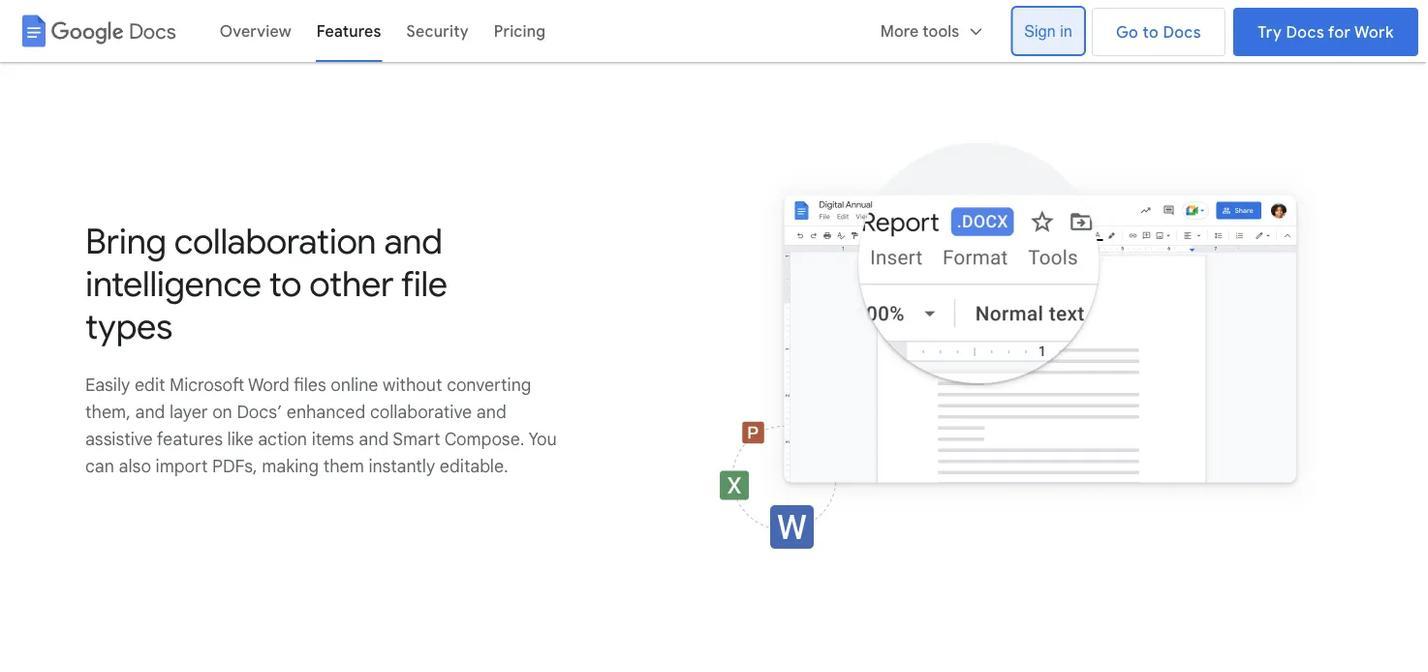 Task type: vqa. For each thing, say whether or not it's contained in the screenshot.
United
no



Task type: describe. For each thing, give the bounding box(es) containing it.
instantly
[[369, 455, 435, 477]]

word
[[248, 374, 290, 396]]

bring collaboration and intelligence to other file types
[[85, 219, 447, 349]]

list containing overview
[[186, 0, 1013, 62]]

sign
[[1024, 22, 1056, 40]]

1 horizontal spatial to
[[1143, 22, 1159, 42]]

them
[[323, 455, 364, 477]]

try docs for work
[[1258, 22, 1394, 42]]

more tools
[[880, 22, 959, 41]]

features
[[157, 428, 223, 450]]

bring
[[85, 219, 166, 264]]

easily edit microsoft word files online without converting them, and layer on docs' enhanced collaborative and assistive features like action items and smart compose. you can also import pdfs, making them instantly editable.
[[85, 374, 557, 477]]

editable.
[[440, 455, 508, 477]]

pdfs,
[[212, 455, 257, 477]]

security
[[407, 22, 469, 41]]

pricing
[[494, 22, 546, 41]]

edit
[[135, 374, 165, 396]]

in
[[1060, 22, 1072, 40]]

types
[[85, 305, 173, 349]]

files
[[294, 374, 326, 396]]

assistive
[[85, 428, 153, 450]]

enhanced
[[287, 401, 366, 423]]

file
[[401, 262, 447, 306]]

converting
[[447, 374, 531, 396]]

more
[[880, 22, 919, 41]]

docs icon image
[[16, 14, 51, 48]]

overview
[[220, 22, 291, 41]]

items
[[312, 428, 354, 450]]

and inside bring collaboration and intelligence to other file types
[[384, 219, 442, 264]]

1 horizontal spatial docs
[[1163, 22, 1202, 42]]

compose.
[[444, 428, 525, 450]]

without
[[383, 374, 442, 396]]

action
[[258, 428, 307, 450]]

overview link
[[207, 8, 304, 54]]

features
[[317, 22, 381, 41]]

sign in
[[1024, 22, 1072, 40]]

security link
[[394, 8, 481, 54]]



Task type: locate. For each thing, give the bounding box(es) containing it.
2 horizontal spatial docs
[[1286, 22, 1325, 42]]

more tools link
[[868, 8, 997, 54]]

to left other
[[269, 262, 301, 306]]

easily
[[85, 374, 130, 396]]

them,
[[85, 401, 131, 423]]

collaborative
[[370, 401, 472, 423]]

making
[[262, 455, 319, 477]]

0 vertical spatial to
[[1143, 22, 1159, 42]]

on
[[212, 401, 232, 423]]

go
[[1116, 22, 1139, 42]]

to inside bring collaboration and intelligence to other file types
[[269, 262, 301, 306]]

features link
[[304, 8, 394, 54]]

sign in link
[[1013, 8, 1084, 54]]

can
[[85, 455, 114, 477]]

tools
[[923, 22, 959, 41]]

online
[[331, 374, 378, 396]]

go to docs
[[1116, 22, 1202, 42]]

try
[[1258, 22, 1282, 42]]

import
[[156, 455, 208, 477]]

0 horizontal spatial to
[[269, 262, 301, 306]]

intelligence
[[85, 262, 261, 306]]

smart
[[393, 428, 440, 450]]

list
[[186, 0, 1013, 62]]

like
[[227, 428, 253, 450]]

docs collaboration image
[[687, 132, 1341, 568]]

microsoft
[[170, 374, 244, 396]]

for
[[1328, 22, 1351, 42]]

go to docs link
[[1092, 8, 1226, 56]]

try docs for work link
[[1233, 8, 1418, 56]]

24px image
[[967, 23, 985, 40]]

docs
[[129, 18, 176, 44], [1163, 22, 1202, 42], [1286, 22, 1325, 42]]

and
[[384, 219, 442, 264], [135, 401, 165, 423], [477, 401, 506, 423], [359, 428, 389, 450]]

to
[[1143, 22, 1159, 42], [269, 262, 301, 306]]

pricing link
[[481, 8, 558, 54]]

work
[[1354, 22, 1394, 42]]

0 horizontal spatial docs
[[129, 18, 176, 44]]

collaboration
[[174, 219, 376, 264]]

docs link
[[8, 8, 185, 54]]

to right the "go"
[[1143, 22, 1159, 42]]

layer
[[170, 401, 208, 423]]

docs'
[[237, 401, 282, 423]]

other
[[309, 262, 394, 306]]

you
[[528, 428, 557, 450]]

also
[[119, 455, 151, 477]]

1 vertical spatial to
[[269, 262, 301, 306]]



